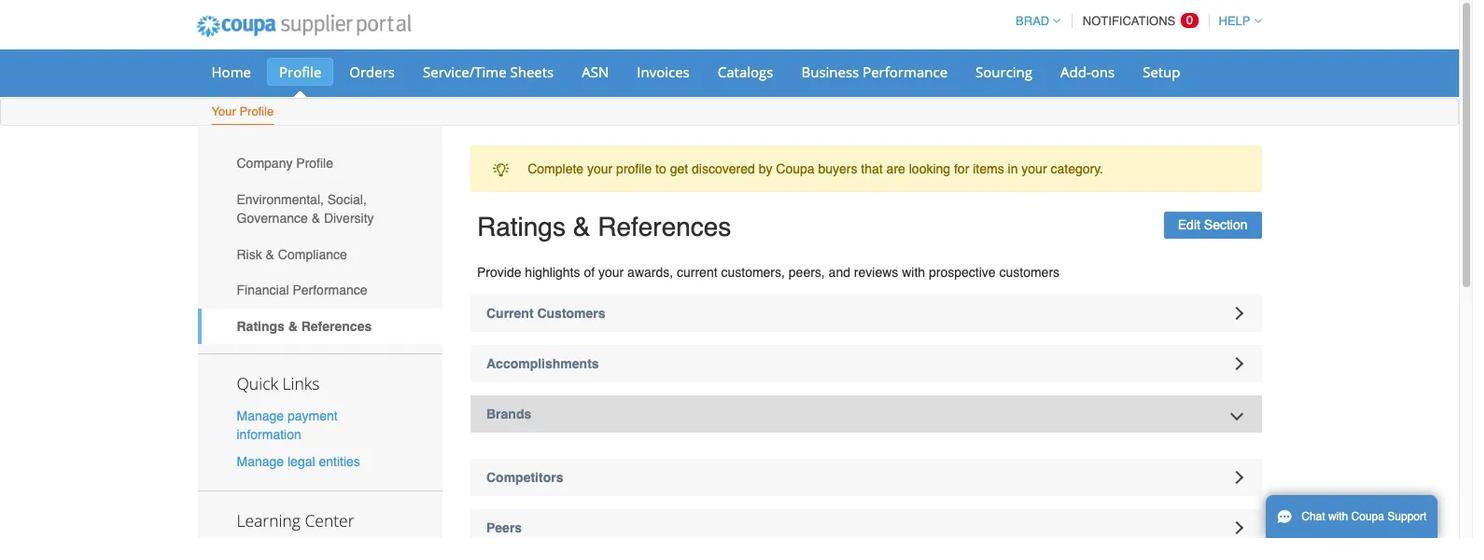 Task type: locate. For each thing, give the bounding box(es) containing it.
add-ons
[[1060, 63, 1115, 81]]

1 horizontal spatial with
[[1328, 511, 1348, 524]]

with right reviews
[[902, 265, 925, 280]]

by
[[759, 162, 772, 177]]

catalogs link
[[706, 58, 785, 86]]

coupa right 'by' at the top
[[776, 162, 815, 177]]

references up awards,
[[598, 212, 731, 242]]

0 horizontal spatial ratings
[[237, 319, 285, 334]]

manage up information on the left
[[237, 409, 284, 423]]

0 vertical spatial performance
[[863, 63, 948, 81]]

asn
[[582, 63, 609, 81]]

company profile link
[[197, 146, 442, 182]]

1 vertical spatial references
[[301, 319, 372, 334]]

legal
[[287, 455, 315, 469]]

0 horizontal spatial performance
[[293, 283, 367, 298]]

environmental, social, governance & diversity link
[[197, 182, 442, 236]]

customers
[[537, 306, 605, 321]]

1 vertical spatial ratings
[[237, 319, 285, 334]]

help
[[1219, 14, 1250, 28]]

your profile
[[211, 105, 274, 119]]

1 manage from the top
[[237, 409, 284, 423]]

performance up ratings & references link
[[293, 283, 367, 298]]

setup link
[[1131, 58, 1193, 86]]

accomplishments
[[486, 357, 599, 372]]

are
[[886, 162, 905, 177]]

performance inside business performance link
[[863, 63, 948, 81]]

environmental,
[[237, 192, 324, 207]]

support
[[1387, 511, 1427, 524]]

looking
[[909, 162, 950, 177]]

business performance link
[[789, 58, 960, 86]]

service/time
[[423, 63, 507, 81]]

1 horizontal spatial references
[[598, 212, 731, 242]]

ratings & references up of
[[477, 212, 731, 242]]

ratings up the provide
[[477, 212, 566, 242]]

1 vertical spatial with
[[1328, 511, 1348, 524]]

ratings
[[477, 212, 566, 242], [237, 319, 285, 334]]

buyers
[[818, 162, 857, 177]]

0 horizontal spatial ratings & references
[[237, 319, 372, 334]]

0 vertical spatial coupa
[[776, 162, 815, 177]]

0 horizontal spatial references
[[301, 319, 372, 334]]

0 vertical spatial references
[[598, 212, 731, 242]]

accomplishments heading
[[470, 345, 1262, 383]]

company
[[237, 156, 293, 171]]

performance right business
[[863, 63, 948, 81]]

references
[[598, 212, 731, 242], [301, 319, 372, 334]]

2 manage from the top
[[237, 455, 284, 469]]

performance inside financial performance link
[[293, 283, 367, 298]]

& left diversity
[[311, 211, 320, 226]]

0
[[1186, 13, 1193, 27]]

0 vertical spatial manage
[[237, 409, 284, 423]]

0 vertical spatial profile
[[279, 63, 321, 81]]

profile right your
[[239, 105, 274, 119]]

get
[[670, 162, 688, 177]]

learning
[[237, 510, 301, 532]]

1 vertical spatial profile
[[239, 105, 274, 119]]

diversity
[[324, 211, 374, 226]]

discovered
[[692, 162, 755, 177]]

financial performance link
[[197, 273, 442, 309]]

home link
[[199, 58, 263, 86]]

manage inside the manage payment information
[[237, 409, 284, 423]]

references down financial performance link
[[301, 319, 372, 334]]

performance for financial performance
[[293, 283, 367, 298]]

1 horizontal spatial coupa
[[1351, 511, 1384, 524]]

in
[[1008, 162, 1018, 177]]

1 horizontal spatial performance
[[863, 63, 948, 81]]

and
[[829, 265, 850, 280]]

0 horizontal spatial coupa
[[776, 162, 815, 177]]

coupa inside button
[[1351, 511, 1384, 524]]

reviews
[[854, 265, 898, 280]]

manage down information on the left
[[237, 455, 284, 469]]

0 vertical spatial ratings & references
[[477, 212, 731, 242]]

business performance
[[801, 63, 948, 81]]

1 vertical spatial performance
[[293, 283, 367, 298]]

1 vertical spatial ratings & references
[[237, 319, 372, 334]]

links
[[282, 372, 320, 395]]

with
[[902, 265, 925, 280], [1328, 511, 1348, 524]]

customers
[[999, 265, 1060, 280]]

& down financial performance
[[288, 319, 298, 334]]

ratings & references down financial performance
[[237, 319, 372, 334]]

competitors button
[[470, 459, 1262, 497]]

brad link
[[1007, 14, 1061, 28]]

risk & compliance
[[237, 247, 347, 262]]

invoices link
[[625, 58, 702, 86]]

social,
[[327, 192, 367, 207]]

information
[[237, 427, 301, 442]]

profile up environmental, social, governance & diversity "link"
[[296, 156, 333, 171]]

prospective
[[929, 265, 996, 280]]

with right chat
[[1328, 511, 1348, 524]]

1 horizontal spatial ratings
[[477, 212, 566, 242]]

ratings & references
[[477, 212, 731, 242], [237, 319, 372, 334]]

coupa left support
[[1351, 511, 1384, 524]]

complete your profile to get discovered by coupa buyers that are looking for items in your category. alert
[[470, 146, 1262, 193]]

orders link
[[337, 58, 407, 86]]

home
[[211, 63, 251, 81]]

1 vertical spatial coupa
[[1351, 511, 1384, 524]]

financial performance
[[237, 283, 367, 298]]

2 vertical spatial profile
[[296, 156, 333, 171]]

current customers heading
[[470, 295, 1262, 332]]

manage legal entities
[[237, 455, 360, 469]]

profile down coupa supplier portal image
[[279, 63, 321, 81]]

invoices
[[637, 63, 690, 81]]

items
[[973, 162, 1004, 177]]

ons
[[1091, 63, 1115, 81]]

profile link
[[267, 58, 334, 86]]

navigation containing notifications 0
[[1007, 3, 1262, 39]]

financial
[[237, 283, 289, 298]]

manage payment information
[[237, 409, 338, 442]]

heading
[[470, 510, 1262, 539]]

notifications
[[1083, 14, 1176, 28]]

brands heading
[[470, 396, 1262, 433]]

brands button
[[470, 396, 1262, 433]]

your right of
[[598, 265, 624, 280]]

performance
[[863, 63, 948, 81], [293, 283, 367, 298]]

0 vertical spatial ratings
[[477, 212, 566, 242]]

& right risk
[[266, 247, 274, 262]]

governance
[[237, 211, 308, 226]]

1 vertical spatial manage
[[237, 455, 284, 469]]

competitors
[[486, 470, 563, 485]]

navigation
[[1007, 3, 1262, 39]]

brands
[[486, 407, 531, 422]]

provide highlights of your awards, current customers, peers, and reviews with prospective customers
[[477, 265, 1060, 280]]

ratings down financial
[[237, 319, 285, 334]]

of
[[584, 265, 595, 280]]

0 vertical spatial with
[[902, 265, 925, 280]]

environmental, social, governance & diversity
[[237, 192, 374, 226]]

&
[[311, 211, 320, 226], [573, 212, 590, 242], [266, 247, 274, 262], [288, 319, 298, 334]]

your
[[587, 162, 613, 177], [1022, 162, 1047, 177], [598, 265, 624, 280]]



Task type: vqa. For each thing, say whether or not it's contained in the screenshot.
Help
yes



Task type: describe. For each thing, give the bounding box(es) containing it.
entities
[[319, 455, 360, 469]]

your
[[211, 105, 236, 119]]

risk
[[237, 247, 262, 262]]

your left profile
[[587, 162, 613, 177]]

current customers
[[486, 306, 605, 321]]

0 horizontal spatial with
[[902, 265, 925, 280]]

brad
[[1016, 14, 1049, 28]]

ratings & references link
[[197, 309, 442, 345]]

setup
[[1143, 63, 1180, 81]]

current customers button
[[470, 295, 1262, 332]]

& up of
[[573, 212, 590, 242]]

help link
[[1210, 14, 1262, 28]]

peers,
[[789, 265, 825, 280]]

orders
[[349, 63, 395, 81]]

section
[[1204, 218, 1248, 233]]

quick
[[237, 372, 278, 395]]

to
[[655, 162, 666, 177]]

quick links
[[237, 372, 320, 395]]

provide
[[477, 265, 521, 280]]

service/time sheets
[[423, 63, 554, 81]]

coupa inside "alert"
[[776, 162, 815, 177]]

customers,
[[721, 265, 785, 280]]

complete
[[528, 162, 584, 177]]

center
[[305, 510, 354, 532]]

manage legal entities link
[[237, 455, 360, 469]]

service/time sheets link
[[411, 58, 566, 86]]

business
[[801, 63, 859, 81]]

highlights
[[525, 265, 580, 280]]

edit section link
[[1164, 212, 1262, 239]]

payment
[[287, 409, 338, 423]]

1 horizontal spatial ratings & references
[[477, 212, 731, 242]]

compliance
[[278, 247, 347, 262]]

catalogs
[[718, 63, 773, 81]]

with inside button
[[1328, 511, 1348, 524]]

performance for business performance
[[863, 63, 948, 81]]

profile for company profile
[[296, 156, 333, 171]]

asn link
[[570, 58, 621, 86]]

sourcing link
[[963, 58, 1045, 86]]

current
[[677, 265, 717, 280]]

chat
[[1302, 511, 1325, 524]]

manage for manage payment information
[[237, 409, 284, 423]]

learning center
[[237, 510, 354, 532]]

your profile link
[[211, 101, 275, 125]]

edit
[[1178, 218, 1200, 233]]

competitors heading
[[470, 459, 1262, 497]]

manage payment information link
[[237, 409, 338, 442]]

profile
[[616, 162, 652, 177]]

company profile
[[237, 156, 333, 171]]

current
[[486, 306, 534, 321]]

add-ons link
[[1048, 58, 1127, 86]]

sourcing
[[976, 63, 1032, 81]]

& inside environmental, social, governance & diversity
[[311, 211, 320, 226]]

category.
[[1051, 162, 1103, 177]]

edit section
[[1178, 218, 1248, 233]]

profile for your profile
[[239, 105, 274, 119]]

add-
[[1060, 63, 1091, 81]]

complete your profile to get discovered by coupa buyers that are looking for items in your category.
[[528, 162, 1103, 177]]

accomplishments button
[[470, 345, 1262, 383]]

that
[[861, 162, 883, 177]]

manage for manage legal entities
[[237, 455, 284, 469]]

notifications 0
[[1083, 13, 1193, 28]]

coupa supplier portal image
[[183, 3, 424, 49]]

awards,
[[627, 265, 673, 280]]

your right in at right
[[1022, 162, 1047, 177]]

chat with coupa support button
[[1266, 496, 1438, 539]]



